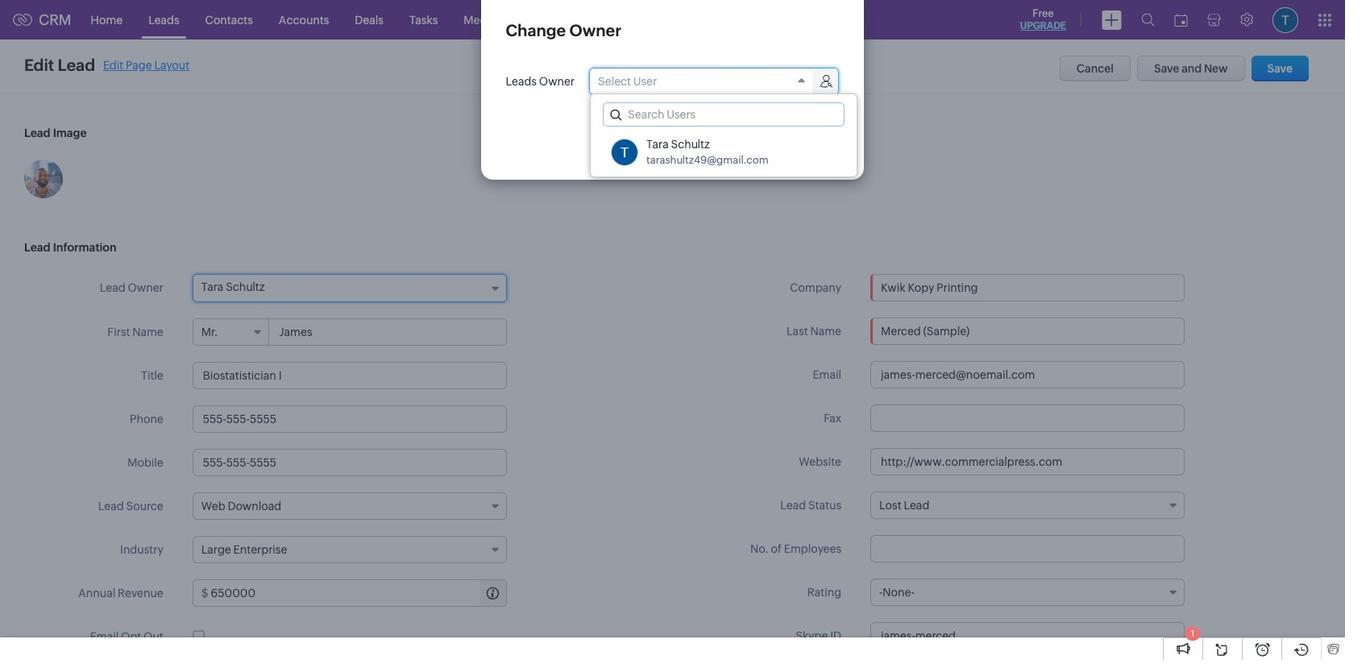 Task type: locate. For each thing, give the bounding box(es) containing it.
save left and
[[1155, 62, 1180, 75]]

status
[[809, 499, 842, 512]]

1 horizontal spatial cancel button
[[1060, 56, 1131, 81]]

lead up first
[[100, 281, 126, 294]]

cancel button down search users text field on the top of page
[[699, 129, 770, 155]]

owner
[[570, 21, 622, 40], [539, 75, 575, 88], [128, 281, 163, 294]]

1 horizontal spatial email
[[813, 368, 842, 381]]

0 vertical spatial leads
[[148, 13, 179, 26]]

save down profile icon
[[1268, 62, 1293, 75]]

0 horizontal spatial schultz
[[226, 281, 265, 293]]

free
[[1033, 7, 1054, 19]]

1 horizontal spatial save
[[1268, 62, 1293, 75]]

2 save from the left
[[1268, 62, 1293, 75]]

cancel down search users text field on the top of page
[[716, 135, 753, 148]]

0 horizontal spatial cancel button
[[699, 129, 770, 155]]

industry
[[120, 543, 163, 556]]

1 horizontal spatial schultz
[[671, 138, 710, 151]]

leads down change
[[506, 75, 537, 88]]

edit down crm link
[[24, 56, 54, 74]]

1 horizontal spatial tara
[[647, 138, 669, 151]]

lead for lead information
[[24, 241, 50, 254]]

schultz
[[671, 138, 710, 151], [226, 281, 265, 293]]

email for email opt out
[[90, 631, 119, 643]]

lead owner
[[100, 281, 163, 294]]

change
[[506, 21, 566, 40]]

contacts
[[205, 13, 253, 26]]

lead for lead owner
[[100, 281, 126, 294]]

edit lead edit page layout
[[24, 56, 190, 74]]

crm link
[[13, 11, 71, 28]]

owner for leads owner
[[539, 75, 575, 88]]

lead for lead image
[[24, 127, 50, 139]]

name for first name
[[132, 326, 163, 339]]

leads link
[[136, 0, 192, 39]]

employees
[[784, 543, 842, 556]]

email left opt
[[90, 631, 119, 643]]

1 vertical spatial schultz
[[226, 281, 265, 293]]

revenue
[[118, 587, 163, 600]]

lead for lead status
[[781, 499, 806, 512]]

edit left page in the left top of the page
[[103, 58, 123, 71]]

upgrade
[[1021, 20, 1067, 31]]

lead
[[58, 56, 95, 74], [24, 127, 50, 139], [24, 241, 50, 254], [100, 281, 126, 294], [781, 499, 806, 512], [98, 500, 124, 513]]

1 save from the left
[[1155, 62, 1180, 75]]

name for last name
[[811, 325, 842, 338]]

email opt out
[[90, 631, 163, 643]]

0 vertical spatial cancel
[[1077, 62, 1114, 75]]

save
[[1155, 62, 1180, 75], [1268, 62, 1293, 75]]

reports
[[590, 13, 631, 26]]

email for email
[[813, 368, 842, 381]]

lead left status
[[781, 499, 806, 512]]

leads
[[148, 13, 179, 26], [506, 75, 537, 88]]

1 horizontal spatial leads
[[506, 75, 537, 88]]

schultz for tara schultz
[[226, 281, 265, 293]]

save button
[[1252, 56, 1309, 81]]

change owner
[[506, 21, 622, 40]]

0 vertical spatial tara
[[647, 138, 669, 151]]

cancel button
[[1060, 56, 1131, 81], [699, 129, 770, 155]]

0 vertical spatial schultz
[[671, 138, 710, 151]]

lead left image
[[24, 127, 50, 139]]

cancel down create menu image on the right top
[[1077, 62, 1114, 75]]

no. of employees
[[751, 543, 842, 556]]

lead left source
[[98, 500, 124, 513]]

edit
[[24, 56, 54, 74], [103, 58, 123, 71]]

schultz inside tara schultz tarashultz49@gmail.com
[[671, 138, 710, 151]]

1 horizontal spatial edit
[[103, 58, 123, 71]]

leads for leads
[[148, 13, 179, 26]]

1 vertical spatial cancel
[[716, 135, 753, 148]]

leads up layout
[[148, 13, 179, 26]]

owner up 'first name'
[[128, 281, 163, 294]]

cancel
[[1077, 62, 1114, 75], [716, 135, 753, 148]]

email
[[813, 368, 842, 381], [90, 631, 119, 643]]

fax
[[824, 412, 842, 425]]

1 vertical spatial email
[[90, 631, 119, 643]]

None text field
[[871, 318, 1185, 345], [871, 361, 1185, 389], [192, 362, 507, 389], [192, 406, 507, 433], [871, 448, 1185, 476], [192, 449, 507, 477], [211, 581, 506, 606], [871, 318, 1185, 345], [871, 361, 1185, 389], [192, 362, 507, 389], [192, 406, 507, 433], [871, 448, 1185, 476], [192, 449, 507, 477], [211, 581, 506, 606]]

first
[[108, 326, 130, 339]]

create menu element
[[1092, 0, 1132, 39]]

email up the fax
[[813, 368, 842, 381]]

edit page layout link
[[103, 58, 190, 71]]

1 vertical spatial leads
[[506, 75, 537, 88]]

tasks link
[[397, 0, 451, 39]]

profile element
[[1263, 0, 1309, 39]]

2 vertical spatial owner
[[128, 281, 163, 294]]

name right last
[[811, 325, 842, 338]]

source
[[126, 500, 163, 513]]

title
[[141, 369, 163, 382]]

0 horizontal spatial email
[[90, 631, 119, 643]]

search element
[[1132, 0, 1165, 40]]

select user
[[598, 75, 657, 88]]

accounts
[[279, 13, 329, 26]]

of
[[771, 543, 782, 556]]

cancel button down create menu image on the right top
[[1060, 56, 1131, 81]]

accounts link
[[266, 0, 342, 39]]

calls
[[538, 13, 564, 26]]

search image
[[1142, 13, 1155, 27]]

0 vertical spatial owner
[[570, 21, 622, 40]]

name right first
[[132, 326, 163, 339]]

opt
[[121, 631, 141, 643]]

deals
[[355, 13, 384, 26]]

lead source
[[98, 500, 163, 513]]

0 horizontal spatial tara
[[201, 281, 224, 293]]

1 vertical spatial cancel button
[[699, 129, 770, 155]]

image image
[[24, 160, 63, 198]]

tara inside tara schultz tarashultz49@gmail.com
[[647, 138, 669, 151]]

tara
[[647, 138, 669, 151], [201, 281, 224, 293]]

owner right calls
[[570, 21, 622, 40]]

0 horizontal spatial leads
[[148, 13, 179, 26]]

calls link
[[525, 0, 577, 39]]

company
[[790, 281, 842, 294]]

last name
[[787, 325, 842, 338]]

0 horizontal spatial edit
[[24, 56, 54, 74]]

0 horizontal spatial name
[[132, 326, 163, 339]]

1 horizontal spatial name
[[811, 325, 842, 338]]

tarashultz49@gmail.com
[[647, 154, 769, 166]]

lead left information
[[24, 241, 50, 254]]

save and new button
[[1138, 56, 1245, 81]]

create menu image
[[1102, 10, 1122, 29]]

edit inside edit lead edit page layout
[[103, 58, 123, 71]]

0 horizontal spatial save
[[1155, 62, 1180, 75]]

deals link
[[342, 0, 397, 39]]

0 vertical spatial email
[[813, 368, 842, 381]]

name
[[811, 325, 842, 338], [132, 326, 163, 339]]

lead down crm
[[58, 56, 95, 74]]

1 vertical spatial owner
[[539, 75, 575, 88]]

owner down change owner
[[539, 75, 575, 88]]

tara for tara schultz tarashultz49@gmail.com
[[647, 138, 669, 151]]

None text field
[[270, 319, 506, 345], [871, 405, 1185, 432], [871, 535, 1185, 563], [871, 622, 1185, 650], [270, 319, 506, 345], [871, 405, 1185, 432], [871, 535, 1185, 563], [871, 622, 1185, 650]]

0 vertical spatial cancel button
[[1060, 56, 1131, 81]]

1 vertical spatial tara
[[201, 281, 224, 293]]

mobile
[[128, 456, 163, 469]]



Task type: vqa. For each thing, say whether or not it's contained in the screenshot.
Lead related to Lead Information
yes



Task type: describe. For each thing, give the bounding box(es) containing it.
information
[[53, 241, 117, 254]]

user
[[634, 75, 657, 88]]

free upgrade
[[1021, 7, 1067, 31]]

home link
[[78, 0, 136, 39]]

website
[[799, 456, 842, 468]]

profile image
[[1273, 7, 1299, 33]]

new
[[1205, 62, 1228, 75]]

meetings link
[[451, 0, 525, 39]]

calendar image
[[1175, 13, 1188, 26]]

layout
[[154, 58, 190, 71]]

first name
[[108, 326, 163, 339]]

tara schultz tarashultz49@gmail.com
[[647, 138, 769, 166]]

annual revenue
[[78, 587, 163, 600]]

leads for leads owner
[[506, 75, 537, 88]]

lead status
[[781, 499, 842, 512]]

1 horizontal spatial cancel
[[1077, 62, 1114, 75]]

image
[[53, 127, 87, 139]]

out
[[144, 631, 163, 643]]

page
[[126, 58, 152, 71]]

save for save
[[1268, 62, 1293, 75]]

owner for change owner
[[570, 21, 622, 40]]

and
[[1182, 62, 1202, 75]]

save for save and new
[[1155, 62, 1180, 75]]

owner for lead owner
[[128, 281, 163, 294]]

lead information
[[24, 241, 117, 254]]

leads owner
[[506, 75, 575, 88]]

contacts link
[[192, 0, 266, 39]]

reports link
[[577, 0, 644, 39]]

$
[[201, 587, 208, 600]]

0 horizontal spatial cancel
[[716, 135, 753, 148]]

last
[[787, 325, 808, 338]]

tara schultz
[[201, 281, 265, 293]]

annual
[[78, 587, 115, 600]]

select
[[598, 75, 631, 88]]

1
[[1191, 629, 1195, 639]]

skype
[[796, 630, 828, 643]]

crm
[[39, 11, 71, 28]]

tara schultz option
[[591, 132, 857, 173]]

skype id
[[796, 630, 842, 643]]

phone
[[130, 413, 163, 426]]

lead for lead source
[[98, 500, 124, 513]]

Search Users text field
[[604, 103, 844, 126]]

rating
[[808, 586, 842, 599]]

tasks
[[410, 13, 438, 26]]

meetings
[[464, 13, 513, 26]]

no.
[[751, 543, 769, 556]]

lead image
[[24, 127, 87, 139]]

save and new
[[1155, 62, 1228, 75]]

schultz for tara schultz tarashultz49@gmail.com
[[671, 138, 710, 151]]

id
[[831, 630, 842, 643]]

Select User field
[[590, 69, 839, 94]]

tara for tara schultz
[[201, 281, 224, 293]]

home
[[91, 13, 123, 26]]



